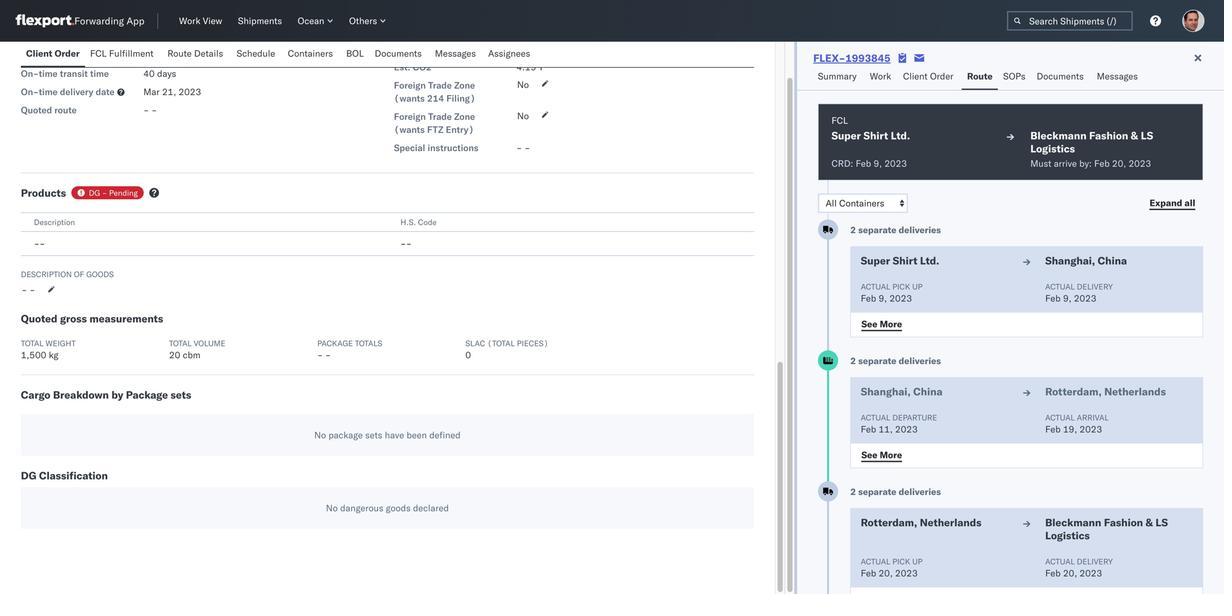 Task type: locate. For each thing, give the bounding box(es) containing it.
2 see more from the top
[[862, 450, 903, 461]]

filing)
[[447, 93, 476, 104]]

20, for up
[[879, 568, 893, 580]]

1 vertical spatial rotterdam, netherlands
[[861, 517, 982, 530]]

others
[[349, 15, 377, 26]]

see more button down 11,
[[854, 446, 911, 466]]

2 vertical spatial 2 separate deliveries
[[851, 487, 942, 498]]

expiration
[[43, 31, 85, 43]]

1 vertical spatial super shirt ltd.
[[861, 254, 940, 267]]

zone up filing)
[[454, 80, 475, 91]]

2023 inside actual pick up feb 9, 2023
[[890, 293, 913, 304]]

2 see from the top
[[862, 450, 878, 461]]

client order button up on-time transit time on the left of the page
[[21, 42, 85, 67]]

quoted left route
[[21, 104, 52, 116]]

foreign inside foreign trade zone (wants 214 filing)
[[394, 80, 426, 91]]

sets down 20
[[171, 389, 191, 402]]

work view
[[179, 15, 222, 26]]

0 vertical spatial 2
[[851, 224, 857, 236]]

rotterdam, up the actual pick up feb 20, 2023
[[861, 517, 918, 530]]

dg for dg - pending
[[89, 188, 100, 198]]

1 2 separate deliveries from the top
[[851, 224, 942, 236]]

trade inside foreign trade zone (wants ftz entry)
[[428, 111, 452, 122]]

feb inside actual delivery feb 20, 2023
[[1046, 568, 1061, 580]]

1 vertical spatial 2 separate deliveries
[[851, 355, 942, 367]]

1 horizontal spatial 20,
[[1064, 568, 1078, 580]]

mar for mar 4, 2023
[[143, 31, 160, 43]]

actual inside actual delivery feb 20, 2023
[[1046, 557, 1076, 567]]

2023 inside actual arrival feb 19, 2023
[[1080, 424, 1103, 435]]

1 see more button from the top
[[854, 315, 911, 335]]

total up 1,500
[[21, 339, 44, 349]]

been
[[407, 430, 427, 441]]

est. co2
[[394, 61, 432, 73]]

(wants
[[394, 93, 425, 104], [394, 124, 425, 135]]

2 separate deliveries up departure at right
[[851, 355, 942, 367]]

quoted for quoted gross measurements
[[21, 312, 57, 325]]

1 horizontal spatial rotterdam, netherlands
[[1046, 385, 1167, 399]]

arrival
[[1078, 413, 1110, 423]]

2 on- from the top
[[21, 86, 39, 98]]

work for work view
[[179, 15, 201, 26]]

super
[[832, 129, 862, 142], [861, 254, 891, 267]]

dg
[[89, 188, 100, 198], [21, 470, 36, 483]]

0 horizontal spatial client order
[[26, 48, 80, 59]]

trade up the ftz
[[428, 111, 452, 122]]

documents up est.
[[375, 48, 422, 59]]

&
[[1132, 129, 1139, 142], [1146, 517, 1154, 530]]

pick inside the actual pick up feb 20, 2023
[[893, 557, 911, 567]]

t
[[539, 61, 544, 73]]

see down actual pick up feb 9, 2023
[[862, 319, 878, 330]]

0 horizontal spatial &
[[1132, 129, 1139, 142]]

1 separate from the top
[[859, 224, 897, 236]]

see more button
[[854, 315, 911, 335], [854, 446, 911, 466]]

1 vertical spatial see more
[[862, 450, 903, 461]]

foreign down est. co2
[[394, 80, 426, 91]]

china
[[1098, 254, 1128, 267], [914, 385, 943, 399]]

ocean
[[298, 15, 325, 26]]

foreign for foreign trade zone (wants ftz entry)
[[394, 111, 426, 122]]

defined
[[430, 430, 461, 441]]

trade up 214
[[428, 80, 452, 91]]

1 on- from the top
[[21, 68, 39, 79]]

dangerous
[[340, 503, 384, 514]]

0 horizontal spatial work
[[179, 15, 201, 26]]

actual inside actual departure feb 11, 2023
[[861, 413, 891, 423]]

20, inside the actual pick up feb 20, 2023
[[879, 568, 893, 580]]

1 vertical spatial description
[[21, 270, 72, 279]]

1 total from the left
[[21, 339, 44, 349]]

2 deliveries from the top
[[899, 355, 942, 367]]

2023
[[173, 31, 196, 43], [179, 86, 201, 98], [885, 158, 908, 169], [1129, 158, 1152, 169], [890, 293, 913, 304], [1075, 293, 1097, 304], [896, 424, 918, 435], [1080, 424, 1103, 435], [896, 568, 918, 580], [1080, 568, 1103, 580]]

0 vertical spatial route
[[168, 48, 192, 59]]

package right by
[[126, 389, 168, 402]]

super up crd:
[[832, 129, 862, 142]]

description
[[34, 218, 75, 227], [21, 270, 72, 279]]

1 horizontal spatial route
[[968, 70, 993, 82]]

0 vertical spatial see more button
[[854, 315, 911, 335]]

(wants left 214
[[394, 93, 425, 104]]

1 (wants from the top
[[394, 93, 425, 104]]

summary button
[[813, 65, 865, 90]]

1 vertical spatial foreign
[[394, 111, 426, 122]]

shanghai, china up departure at right
[[861, 385, 943, 399]]

bleckmann
[[1031, 129, 1087, 142], [1046, 517, 1102, 530]]

shanghai, up the actual delivery feb 9, 2023 in the right of the page
[[1046, 254, 1096, 267]]

0 vertical spatial ls
[[1142, 129, 1154, 142]]

mar
[[143, 31, 160, 43], [143, 86, 160, 98]]

2 for super shirt ltd.
[[851, 224, 857, 236]]

1 horizontal spatial documents
[[1037, 70, 1085, 82]]

work left view
[[179, 15, 201, 26]]

-- up description of goods
[[34, 238, 45, 249]]

1 vertical spatial work
[[870, 70, 892, 82]]

2 zone from the top
[[454, 111, 475, 122]]

0 horizontal spatial messages
[[435, 48, 476, 59]]

1 vertical spatial more
[[880, 450, 903, 461]]

1 horizontal spatial shanghai,
[[1046, 254, 1096, 267]]

2 (wants from the top
[[394, 124, 425, 135]]

documents right the sops 'button'
[[1037, 70, 1085, 82]]

3 deliveries from the top
[[899, 487, 942, 498]]

rotterdam,
[[1046, 385, 1102, 399], [861, 517, 918, 530]]

code
[[418, 218, 437, 227]]

arrive
[[1055, 158, 1078, 169]]

shanghai, up actual departure feb 11, 2023
[[861, 385, 911, 399]]

bleckmann fashion & ls logistics up actual delivery feb 20, 2023
[[1046, 517, 1169, 543]]

1 vertical spatial deliveries
[[899, 355, 942, 367]]

foreign for foreign trade zone (wants 214 filing)
[[394, 80, 426, 91]]

(wants up special
[[394, 124, 425, 135]]

3 2 separate deliveries from the top
[[851, 487, 942, 498]]

2 more from the top
[[880, 450, 903, 461]]

transit
[[60, 68, 88, 79]]

ltd. up actual pick up feb 9, 2023
[[921, 254, 940, 267]]

more down actual pick up feb 9, 2023
[[880, 319, 903, 330]]

0 vertical spatial messages
[[435, 48, 476, 59]]

zone up entry)
[[454, 111, 475, 122]]

ltd.
[[891, 129, 911, 142], [921, 254, 940, 267]]

shanghai, china
[[1046, 254, 1128, 267], [861, 385, 943, 399]]

1 deliveries from the top
[[899, 224, 942, 236]]

super shirt ltd. up actual pick up feb 9, 2023
[[861, 254, 940, 267]]

mar left 21,
[[143, 86, 160, 98]]

2 trade from the top
[[428, 111, 452, 122]]

no
[[517, 79, 529, 90], [517, 110, 529, 122], [314, 430, 326, 441], [326, 503, 338, 514]]

(wants inside foreign trade zone (wants 214 filing)
[[394, 93, 425, 104]]

sets left have
[[365, 430, 383, 441]]

description for description of goods
[[21, 270, 72, 279]]

1 foreign from the top
[[394, 80, 426, 91]]

0 vertical spatial (wants
[[394, 93, 425, 104]]

2 separate deliveries down 11,
[[851, 487, 942, 498]]

actual inside the actual delivery feb 9, 2023
[[1046, 282, 1076, 292]]

ltd. up crd: feb 9, 2023
[[891, 129, 911, 142]]

bleckmann for super shirt ltd.
[[1031, 129, 1087, 142]]

shanghai, china up the actual delivery feb 9, 2023 in the right of the page
[[1046, 254, 1128, 267]]

0 vertical spatial quoted
[[21, 50, 52, 61]]

2 total from the left
[[169, 339, 192, 349]]

client
[[26, 48, 52, 59], [904, 70, 928, 82]]

1 horizontal spatial netherlands
[[1105, 385, 1167, 399]]

client order button right 1993845
[[898, 65, 963, 90]]

2 up from the top
[[913, 557, 923, 567]]

1 vertical spatial (wants
[[394, 124, 425, 135]]

dg - pending
[[89, 188, 138, 198]]

1 pick from the top
[[893, 282, 911, 292]]

description of goods
[[21, 270, 114, 279]]

goods right the of
[[86, 270, 114, 279]]

9,
[[874, 158, 883, 169], [879, 293, 888, 304], [1064, 293, 1072, 304]]

zone
[[454, 80, 475, 91], [454, 111, 475, 122]]

2 separate from the top
[[859, 355, 897, 367]]

client order right work button
[[904, 70, 954, 82]]

shanghai,
[[1046, 254, 1096, 267], [861, 385, 911, 399]]

dg left the classification
[[21, 470, 36, 483]]

order left route button
[[931, 70, 954, 82]]

0 horizontal spatial client
[[26, 48, 52, 59]]

1 vertical spatial see
[[862, 450, 878, 461]]

logistics for rotterdam, netherlands
[[1046, 530, 1091, 543]]

est.
[[394, 61, 411, 73]]

ls for super shirt ltd.
[[1142, 129, 1154, 142]]

fcl inside button
[[90, 48, 107, 59]]

route
[[54, 104, 77, 116]]

0 vertical spatial on-
[[21, 68, 39, 79]]

2
[[851, 224, 857, 236], [851, 355, 857, 367], [851, 487, 857, 498]]

description down 'products'
[[34, 218, 75, 227]]

1 vertical spatial trade
[[428, 111, 452, 122]]

deliveries
[[899, 224, 942, 236], [899, 355, 942, 367], [899, 487, 942, 498]]

2 quoted from the top
[[21, 104, 52, 116]]

0 vertical spatial package
[[317, 339, 353, 349]]

rotterdam, netherlands up the actual pick up feb 20, 2023
[[861, 517, 982, 530]]

1 horizontal spatial china
[[1098, 254, 1128, 267]]

2 foreign from the top
[[394, 111, 426, 122]]

quoted down rate at the top of page
[[21, 50, 52, 61]]

1 vertical spatial logistics
[[1046, 530, 1091, 543]]

slac
[[466, 339, 486, 349]]

1 vertical spatial ls
[[1156, 517, 1169, 530]]

see more for shanghai,
[[862, 450, 903, 461]]

0 vertical spatial foreign
[[394, 80, 426, 91]]

1 horizontal spatial dg
[[89, 188, 100, 198]]

3 separate from the top
[[859, 487, 897, 498]]

rotterdam, up actual arrival feb 19, 2023
[[1046, 385, 1102, 399]]

1 horizontal spatial messages button
[[1092, 65, 1146, 90]]

super shirt ltd. up crd: feb 9, 2023
[[832, 129, 911, 142]]

shirt up crd: feb 9, 2023
[[864, 129, 889, 142]]

2023 inside actual delivery feb 20, 2023
[[1080, 568, 1103, 580]]

package left totals
[[317, 339, 353, 349]]

2 vertical spatial delivery
[[1078, 557, 1114, 567]]

0 horizontal spatial goods
[[86, 270, 114, 279]]

2 vertical spatial 2
[[851, 487, 857, 498]]

1 mar from the top
[[143, 31, 160, 43]]

logistics up must
[[1031, 142, 1076, 155]]

actual inside actual pick up feb 9, 2023
[[861, 282, 891, 292]]

1 vertical spatial package
[[126, 389, 168, 402]]

route down mar 4, 2023
[[168, 48, 192, 59]]

2 pick from the top
[[893, 557, 911, 567]]

0 vertical spatial separate
[[859, 224, 897, 236]]

1 horizontal spatial shanghai, china
[[1046, 254, 1128, 267]]

trade
[[428, 80, 452, 91], [428, 111, 452, 122]]

time for delivery
[[39, 86, 58, 98]]

1 trade from the top
[[428, 80, 452, 91]]

1 vertical spatial zone
[[454, 111, 475, 122]]

0 horizontal spatial ls
[[1142, 129, 1154, 142]]

client down rate at the top of page
[[26, 48, 52, 59]]

0 vertical spatial deliveries
[[899, 224, 942, 236]]

2 horizontal spatial 20,
[[1113, 158, 1127, 169]]

1 vertical spatial rotterdam,
[[861, 517, 918, 530]]

1 vertical spatial fashion
[[1105, 517, 1144, 530]]

actual inside the actual pick up feb 20, 2023
[[861, 557, 891, 567]]

logistics up actual delivery feb 20, 2023
[[1046, 530, 1091, 543]]

ftz
[[427, 124, 444, 135]]

goods left declared
[[386, 503, 411, 514]]

1 see from the top
[[862, 319, 878, 330]]

super shirt ltd.
[[832, 129, 911, 142], [861, 254, 940, 267]]

1 vertical spatial fcl
[[832, 115, 849, 126]]

1 2 from the top
[[851, 224, 857, 236]]

(wants for foreign trade zone (wants 214 filing)
[[394, 93, 425, 104]]

2 see more button from the top
[[854, 446, 911, 466]]

0 vertical spatial ltd.
[[891, 129, 911, 142]]

-- down h.s.
[[401, 238, 412, 249]]

2 separate deliveries up actual pick up feb 9, 2023
[[851, 224, 942, 236]]

Search Shipments (/) text field
[[1008, 11, 1134, 31]]

0 vertical spatial mar
[[143, 31, 160, 43]]

1 vertical spatial pick
[[893, 557, 911, 567]]

fashion up must arrive by: feb 20, 2023
[[1090, 129, 1129, 142]]

app
[[127, 15, 145, 27]]

bleckmann up actual delivery feb 20, 2023
[[1046, 517, 1102, 530]]

foreign up special
[[394, 111, 426, 122]]

0 vertical spatial logistics
[[1031, 142, 1076, 155]]

see more
[[862, 319, 903, 330], [862, 450, 903, 461]]

quoted up the total weight 1,500 kg on the bottom of the page
[[21, 312, 57, 325]]

4.19
[[517, 61, 537, 73]]

route
[[168, 48, 192, 59], [968, 70, 993, 82]]

4,
[[162, 31, 171, 43]]

feb inside the actual pick up feb 20, 2023
[[861, 568, 877, 580]]

see more for super
[[862, 319, 903, 330]]

time up 'quoted route'
[[39, 86, 58, 98]]

3 2 from the top
[[851, 487, 857, 498]]

1 horizontal spatial client order
[[904, 70, 954, 82]]

package inside package totals - -
[[317, 339, 353, 349]]

pick inside actual pick up feb 9, 2023
[[893, 282, 911, 292]]

order down "expiration"
[[55, 48, 80, 59]]

client order down rate expiration at the left
[[26, 48, 80, 59]]

time left transit
[[39, 68, 58, 79]]

h.s. code
[[401, 218, 437, 227]]

total for total volume
[[169, 339, 192, 349]]

- - for quoted route
[[143, 104, 157, 116]]

0 vertical spatial zone
[[454, 80, 475, 91]]

1 vertical spatial bleckmann
[[1046, 517, 1102, 530]]

foreign trade zone (wants ftz entry)
[[394, 111, 475, 135]]

messages button
[[430, 42, 483, 67], [1092, 65, 1146, 90]]

trade for 214
[[428, 80, 452, 91]]

- - for quoted container count
[[143, 48, 157, 59]]

0 vertical spatial &
[[1132, 129, 1139, 142]]

0 vertical spatial shirt
[[864, 129, 889, 142]]

time for transit
[[39, 68, 58, 79]]

0 horizontal spatial total
[[21, 339, 44, 349]]

delivery
[[60, 86, 93, 98], [1078, 282, 1114, 292], [1078, 557, 1114, 567]]

delivery inside the actual delivery feb 9, 2023
[[1078, 282, 1114, 292]]

0 horizontal spatial netherlands
[[920, 517, 982, 530]]

china up the actual delivery feb 9, 2023 in the right of the page
[[1098, 254, 1128, 267]]

20, inside actual delivery feb 20, 2023
[[1064, 568, 1078, 580]]

delivery inside actual delivery feb 20, 2023
[[1078, 557, 1114, 567]]

1 vertical spatial shanghai,
[[861, 385, 911, 399]]

containers
[[288, 48, 333, 59]]

0 horizontal spatial dg
[[21, 470, 36, 483]]

0 vertical spatial dg
[[89, 188, 100, 198]]

see more down actual pick up feb 9, 2023
[[862, 319, 903, 330]]

0 horizontal spatial fcl
[[90, 48, 107, 59]]

time
[[39, 68, 58, 79], [90, 68, 109, 79], [39, 86, 58, 98]]

on- up 'quoted route'
[[21, 86, 39, 98]]

super up actual pick up feb 9, 2023
[[861, 254, 891, 267]]

description for description
[[34, 218, 75, 227]]

shipments
[[238, 15, 282, 26]]

0 horizontal spatial --
[[34, 238, 45, 249]]

bleckmann fashion & ls logistics up must arrive by: feb 20, 2023
[[1031, 129, 1154, 155]]

1 horizontal spatial rotterdam,
[[1046, 385, 1102, 399]]

up inside actual pick up feb 9, 2023
[[913, 282, 923, 292]]

separate for rotterdam,
[[859, 487, 897, 498]]

1 quoted from the top
[[21, 50, 52, 61]]

see more button down actual pick up feb 9, 2023
[[854, 315, 911, 335]]

package
[[329, 430, 363, 441]]

rotterdam, netherlands up arrival
[[1046, 385, 1167, 399]]

1 zone from the top
[[454, 80, 475, 91]]

description left the of
[[21, 270, 72, 279]]

0 vertical spatial order
[[55, 48, 80, 59]]

foreign
[[394, 80, 426, 91], [394, 111, 426, 122]]

- - for special instructions
[[517, 142, 531, 154]]

bleckmann up the arrive
[[1031, 129, 1087, 142]]

2 vertical spatial separate
[[859, 487, 897, 498]]

dg left pending
[[89, 188, 100, 198]]

21,
[[162, 86, 176, 98]]

work down 1993845
[[870, 70, 892, 82]]

schedule button
[[232, 42, 283, 67]]

(wants inside foreign trade zone (wants ftz entry)
[[394, 124, 425, 135]]

2 for shanghai, china
[[851, 355, 857, 367]]

1 horizontal spatial --
[[401, 238, 412, 249]]

2 vertical spatial deliveries
[[899, 487, 942, 498]]

1 more from the top
[[880, 319, 903, 330]]

zone inside foreign trade zone (wants 214 filing)
[[454, 80, 475, 91]]

summary
[[818, 70, 857, 82]]

1 vertical spatial dg
[[21, 470, 36, 483]]

work inside button
[[870, 70, 892, 82]]

0 vertical spatial bleckmann
[[1031, 129, 1087, 142]]

actual departure feb 11, 2023
[[861, 413, 938, 435]]

volume
[[194, 339, 226, 349]]

client right work button
[[904, 70, 928, 82]]

pick for super
[[893, 282, 911, 292]]

china up departure at right
[[914, 385, 943, 399]]

1 vertical spatial delivery
[[1078, 282, 1114, 292]]

0 vertical spatial shanghai,
[[1046, 254, 1096, 267]]

foreign inside foreign trade zone (wants ftz entry)
[[394, 111, 426, 122]]

feb inside actual departure feb 11, 2023
[[861, 424, 877, 435]]

see more down 11,
[[862, 450, 903, 461]]

1 horizontal spatial shirt
[[893, 254, 918, 267]]

mar left 4,
[[143, 31, 160, 43]]

up inside the actual pick up feb 20, 2023
[[913, 557, 923, 567]]

0 horizontal spatial client order button
[[21, 42, 85, 67]]

fulfillment
[[109, 48, 154, 59]]

bleckmann for rotterdam, netherlands
[[1046, 517, 1102, 530]]

0 horizontal spatial rotterdam,
[[861, 517, 918, 530]]

1 horizontal spatial package
[[317, 339, 353, 349]]

on- down rate at the top of page
[[21, 68, 39, 79]]

1 vertical spatial quoted
[[21, 104, 52, 116]]

by
[[112, 389, 123, 402]]

3 quoted from the top
[[21, 312, 57, 325]]

route for route details
[[168, 48, 192, 59]]

0 vertical spatial goods
[[86, 270, 114, 279]]

1 horizontal spatial client
[[904, 70, 928, 82]]

2023 inside the actual pick up feb 20, 2023
[[896, 568, 918, 580]]

products
[[21, 187, 66, 200]]

see down actual departure feb 11, 2023
[[862, 450, 878, 461]]

more down 11,
[[880, 450, 903, 461]]

2 mar from the top
[[143, 86, 160, 98]]

1 horizontal spatial fcl
[[832, 115, 849, 126]]

total up 20
[[169, 339, 192, 349]]

ocean button
[[293, 12, 339, 29]]

forwarding app
[[74, 15, 145, 27]]

documents
[[375, 48, 422, 59], [1037, 70, 1085, 82]]

trade inside foreign trade zone (wants 214 filing)
[[428, 80, 452, 91]]

2 2 separate deliveries from the top
[[851, 355, 942, 367]]

sops button
[[999, 65, 1032, 90]]

1 up from the top
[[913, 282, 923, 292]]

crd:
[[832, 158, 854, 169]]

0 vertical spatial pick
[[893, 282, 911, 292]]

actual inside actual arrival feb 19, 2023
[[1046, 413, 1076, 423]]

zone inside foreign trade zone (wants ftz entry)
[[454, 111, 475, 122]]

1 see more from the top
[[862, 319, 903, 330]]

1 vertical spatial goods
[[386, 503, 411, 514]]

on-
[[21, 68, 39, 79], [21, 86, 39, 98]]

total inside the total weight 1,500 kg
[[21, 339, 44, 349]]

total
[[21, 339, 44, 349], [169, 339, 192, 349]]

route left the sops
[[968, 70, 993, 82]]

forwarding
[[74, 15, 124, 27]]

1 -- from the left
[[34, 238, 45, 249]]

shirt up actual pick up feb 9, 2023
[[893, 254, 918, 267]]

2 2 from the top
[[851, 355, 857, 367]]

fashion up actual delivery feb 20, 2023
[[1105, 517, 1144, 530]]

1 vertical spatial shanghai, china
[[861, 385, 943, 399]]

2 for rotterdam, netherlands
[[851, 487, 857, 498]]

goods for dangerous
[[386, 503, 411, 514]]



Task type: describe. For each thing, give the bounding box(es) containing it.
shipments link
[[233, 12, 287, 29]]

package totals - -
[[317, 339, 383, 361]]

feb inside the actual delivery feb 9, 2023
[[1046, 293, 1061, 304]]

expand
[[1150, 197, 1183, 209]]

1 vertical spatial client order
[[904, 70, 954, 82]]

fcl for fcl
[[832, 115, 849, 126]]

40
[[143, 68, 155, 79]]

quoted gross measurements
[[21, 312, 163, 325]]

pick for rotterdam,
[[893, 557, 911, 567]]

1 horizontal spatial documents button
[[1032, 65, 1092, 90]]

up for shirt
[[913, 282, 923, 292]]

cbm
[[183, 350, 201, 361]]

deliveries for china
[[899, 355, 942, 367]]

actual for actual pick up feb 9, 2023
[[861, 282, 891, 292]]

actual for actual pick up feb 20, 2023
[[861, 557, 891, 567]]

(wants for foreign trade zone (wants ftz entry)
[[394, 124, 425, 135]]

departure
[[893, 413, 938, 423]]

0 vertical spatial delivery
[[60, 86, 93, 98]]

deliveries for shirt
[[899, 224, 942, 236]]

0 horizontal spatial shanghai,
[[861, 385, 911, 399]]

2 separate deliveries for rotterdam,
[[851, 487, 942, 498]]

0 vertical spatial client order
[[26, 48, 80, 59]]

actual arrival feb 19, 2023
[[1046, 413, 1110, 435]]

must arrive by: feb 20, 2023
[[1031, 158, 1152, 169]]

see more button for super
[[854, 315, 911, 335]]

mar for mar 21, 2023
[[143, 86, 160, 98]]

schedule
[[237, 48, 275, 59]]

0 vertical spatial client
[[26, 48, 52, 59]]

not
[[517, 43, 532, 54]]

1 horizontal spatial ltd.
[[921, 254, 940, 267]]

route details
[[168, 48, 223, 59]]

expand all button
[[1143, 194, 1204, 213]]

feb inside actual pick up feb 9, 2023
[[861, 293, 877, 304]]

quoted container count
[[21, 50, 121, 61]]

1 vertical spatial messages
[[1098, 70, 1139, 82]]

fcl fulfillment
[[90, 48, 154, 59]]

actual for actual delivery feb 20, 2023
[[1046, 557, 1076, 567]]

container
[[54, 50, 95, 61]]

delivery for rotterdam, netherlands
[[1078, 557, 1114, 567]]

40 days
[[143, 68, 176, 79]]

delivery for super shirt ltd.
[[1078, 282, 1114, 292]]

actual pick up feb 20, 2023
[[861, 557, 923, 580]]

11,
[[879, 424, 893, 435]]

separate for super
[[859, 224, 897, 236]]

zone for foreign trade zone (wants 214 filing)
[[454, 80, 475, 91]]

19,
[[1064, 424, 1078, 435]]

up for netherlands
[[913, 557, 923, 567]]

not enrolled
[[517, 43, 568, 54]]

1 vertical spatial netherlands
[[920, 517, 982, 530]]

actual for actual departure feb 11, 2023
[[861, 413, 891, 423]]

flexport. image
[[16, 14, 74, 27]]

kg
[[49, 350, 58, 361]]

0 horizontal spatial shanghai, china
[[861, 385, 943, 399]]

actual delivery feb 9, 2023
[[1046, 282, 1114, 304]]

carbon offset status
[[394, 43, 482, 54]]

fashion for super shirt ltd.
[[1090, 129, 1129, 142]]

see more button for shanghai,
[[854, 446, 911, 466]]

total volume
[[169, 339, 226, 349]]

rate
[[21, 31, 40, 43]]

all
[[1185, 197, 1196, 209]]

goods for of
[[86, 270, 114, 279]]

1 vertical spatial order
[[931, 70, 954, 82]]

more for super
[[880, 319, 903, 330]]

status
[[455, 43, 482, 54]]

carbon
[[394, 43, 425, 54]]

trade for ftz
[[428, 111, 452, 122]]

have
[[385, 430, 404, 441]]

0 vertical spatial china
[[1098, 254, 1128, 267]]

flex-1993845
[[814, 52, 891, 65]]

enrolled
[[534, 43, 568, 54]]

count
[[97, 50, 121, 61]]

0 horizontal spatial shirt
[[864, 129, 889, 142]]

foreign trade zone (wants 214 filing)
[[394, 80, 476, 104]]

1 vertical spatial super
[[861, 254, 891, 267]]

214
[[427, 93, 444, 104]]

mar 21, 2023
[[143, 86, 201, 98]]

logistics for super shirt ltd.
[[1031, 142, 1076, 155]]

offset
[[428, 43, 453, 54]]

feb inside actual arrival feb 19, 2023
[[1046, 424, 1061, 435]]

2023 inside actual departure feb 11, 2023
[[896, 424, 918, 435]]

work button
[[865, 65, 898, 90]]

rate expiration
[[21, 31, 85, 43]]

breakdown
[[53, 389, 109, 402]]

crd: feb 9, 2023
[[832, 158, 908, 169]]

fcl fulfillment button
[[85, 42, 162, 67]]

0
[[466, 350, 471, 361]]

separate for shanghai,
[[859, 355, 897, 367]]

quoted route
[[21, 104, 77, 116]]

bol
[[346, 48, 364, 59]]

2 separate deliveries for super
[[851, 224, 942, 236]]

0 vertical spatial super
[[832, 129, 862, 142]]

1 vertical spatial sets
[[365, 430, 383, 441]]

details
[[194, 48, 223, 59]]

fcl for fcl fulfillment
[[90, 48, 107, 59]]

1,500
[[21, 350, 46, 361]]

9, inside the actual delivery feb 9, 2023
[[1064, 293, 1072, 304]]

special
[[394, 142, 426, 154]]

& for super shirt ltd.
[[1132, 129, 1139, 142]]

on- for on-time transit time
[[21, 68, 39, 79]]

0 horizontal spatial china
[[914, 385, 943, 399]]

1993845
[[846, 52, 891, 65]]

route for route
[[968, 70, 993, 82]]

co2
[[413, 61, 432, 73]]

assignees button
[[483, 42, 538, 67]]

flex-1993845 link
[[814, 52, 891, 65]]

cargo breakdown by package sets
[[21, 389, 191, 402]]

dg for dg classification
[[21, 470, 36, 483]]

assignees
[[488, 48, 531, 59]]

totals
[[355, 339, 383, 349]]

time up "date"
[[90, 68, 109, 79]]

20, for by:
[[1113, 158, 1127, 169]]

bleckmann fashion & ls logistics for rotterdam, netherlands
[[1046, 517, 1169, 543]]

0 horizontal spatial rotterdam, netherlands
[[861, 517, 982, 530]]

actual for actual arrival feb 19, 2023
[[1046, 413, 1076, 423]]

2 -- from the left
[[401, 238, 412, 249]]

more for shanghai,
[[880, 450, 903, 461]]

no dangerous goods declared
[[326, 503, 449, 514]]

0 vertical spatial super shirt ltd.
[[832, 129, 911, 142]]

see for shanghai, china
[[862, 450, 878, 461]]

view
[[203, 15, 222, 26]]

forwarding app link
[[16, 14, 145, 27]]

1 vertical spatial shirt
[[893, 254, 918, 267]]

h.s.
[[401, 218, 416, 227]]

pieces)
[[517, 339, 549, 349]]

1 horizontal spatial client order button
[[898, 65, 963, 90]]

flex-
[[814, 52, 846, 65]]

no package sets have been defined
[[314, 430, 461, 441]]

containers button
[[283, 42, 341, 67]]

actual pick up feb 9, 2023
[[861, 282, 923, 304]]

deliveries for netherlands
[[899, 487, 942, 498]]

ls for rotterdam, netherlands
[[1156, 517, 1169, 530]]

0 vertical spatial rotterdam, netherlands
[[1046, 385, 1167, 399]]

(total
[[488, 339, 515, 349]]

1 vertical spatial client
[[904, 70, 928, 82]]

0 horizontal spatial documents button
[[370, 42, 430, 67]]

0 vertical spatial sets
[[171, 389, 191, 402]]

0 horizontal spatial messages button
[[430, 42, 483, 67]]

gross
[[60, 312, 87, 325]]

mar 4, 2023
[[143, 31, 196, 43]]

2 separate deliveries for shanghai,
[[851, 355, 942, 367]]

work for work
[[870, 70, 892, 82]]

quoted for quoted route
[[21, 104, 52, 116]]

date
[[96, 86, 115, 98]]

0 horizontal spatial documents
[[375, 48, 422, 59]]

& for rotterdam, netherlands
[[1146, 517, 1154, 530]]

total for total weight 1,500 kg
[[21, 339, 44, 349]]

see for super shirt ltd.
[[862, 319, 878, 330]]

cargo
[[21, 389, 50, 402]]

zone for foreign trade zone (wants ftz entry)
[[454, 111, 475, 122]]

on- for on-time delivery date
[[21, 86, 39, 98]]

0 vertical spatial rotterdam,
[[1046, 385, 1102, 399]]

9, inside actual pick up feb 9, 2023
[[879, 293, 888, 304]]

on-time delivery date
[[21, 86, 115, 98]]

actual delivery feb 20, 2023
[[1046, 557, 1114, 580]]

total weight 1,500 kg
[[21, 339, 76, 361]]

quoted for quoted container count
[[21, 50, 52, 61]]

2023 inside the actual delivery feb 9, 2023
[[1075, 293, 1097, 304]]

days
[[157, 68, 176, 79]]

fashion for rotterdam, netherlands
[[1105, 517, 1144, 530]]

actual for actual delivery feb 9, 2023
[[1046, 282, 1076, 292]]

by:
[[1080, 158, 1093, 169]]

bol button
[[341, 42, 370, 67]]

bleckmann fashion & ls logistics for super shirt ltd.
[[1031, 129, 1154, 155]]



Task type: vqa. For each thing, say whether or not it's contained in the screenshot.
2
yes



